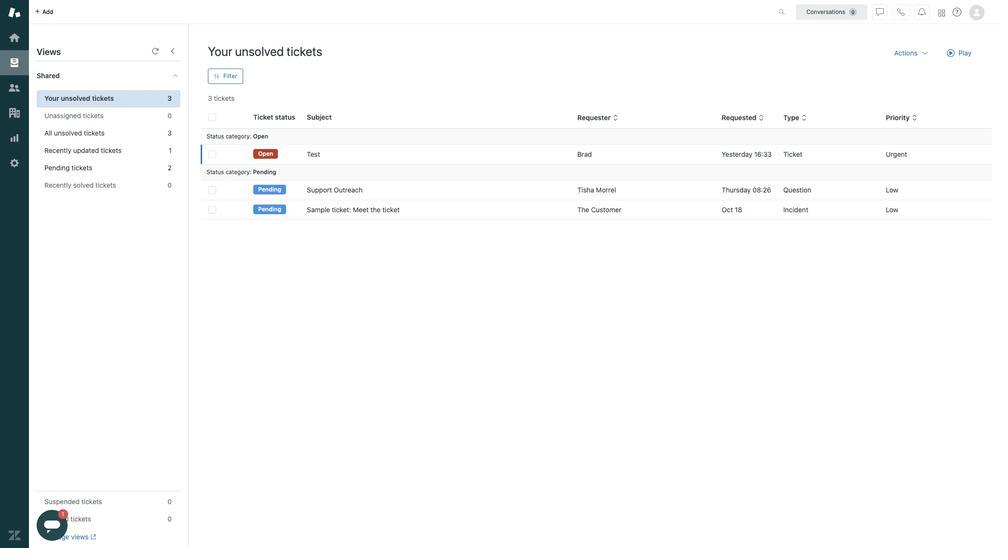 Task type: describe. For each thing, give the bounding box(es) containing it.
recently solved tickets
[[44, 181, 116, 189]]

tisha morrel
[[577, 186, 616, 194]]

1 vertical spatial your unsolved tickets
[[44, 94, 114, 102]]

ticket status
[[253, 113, 295, 121]]

updated
[[73, 146, 99, 154]]

status for status category: pending
[[207, 168, 224, 176]]

conversations
[[807, 8, 846, 15]]

collapse views pane image
[[169, 47, 177, 55]]

zendesk products image
[[938, 9, 945, 16]]

morrel
[[596, 186, 616, 194]]

the customer
[[577, 206, 622, 214]]

add button
[[29, 0, 59, 24]]

oct 18
[[722, 206, 742, 214]]

notifications image
[[918, 8, 926, 16]]

filter
[[223, 72, 237, 80]]

yesterday 16:33
[[722, 150, 772, 158]]

support outreach link
[[307, 185, 363, 195]]

status category: pending
[[207, 168, 276, 176]]

all unsolved tickets
[[44, 129, 105, 137]]

requested button
[[722, 113, 764, 122]]

sample ticket: meet the ticket
[[307, 206, 400, 214]]

type button
[[783, 113, 807, 122]]

1 horizontal spatial your unsolved tickets
[[208, 44, 322, 58]]

shared button
[[29, 61, 163, 90]]

0 vertical spatial unsolved
[[235, 44, 284, 58]]

get help image
[[953, 8, 962, 16]]

play
[[959, 49, 972, 57]]

status for status category: open
[[207, 133, 224, 140]]

ticket for ticket
[[783, 150, 803, 158]]

row containing support outreach
[[201, 180, 992, 200]]

3 for your unsolved tickets
[[167, 94, 172, 102]]

actions
[[894, 49, 918, 57]]

add
[[42, 8, 53, 15]]

tisha
[[577, 186, 594, 194]]

deleted
[[44, 515, 69, 523]]

category: for pending
[[226, 168, 251, 176]]

08:26
[[753, 186, 771, 194]]

sample ticket: meet the ticket link
[[307, 205, 400, 215]]

yesterday
[[722, 150, 753, 158]]

shared
[[37, 71, 60, 80]]

question
[[783, 186, 811, 194]]

views
[[37, 47, 61, 57]]

3 for all unsolved tickets
[[168, 129, 172, 137]]

(opens in a new tab) image
[[89, 534, 96, 540]]

unassigned tickets
[[44, 111, 104, 120]]

urgent
[[886, 150, 907, 158]]

0 vertical spatial open
[[253, 133, 268, 140]]

0 vertical spatial your
[[208, 44, 232, 58]]

main element
[[0, 0, 29, 548]]

requester
[[577, 113, 611, 122]]

category: for open
[[226, 133, 251, 140]]

all
[[44, 129, 52, 137]]

3 down filter button
[[208, 94, 212, 102]]

requested
[[722, 113, 757, 122]]

low for question
[[886, 186, 899, 194]]



Task type: locate. For each thing, give the bounding box(es) containing it.
1 recently from the top
[[44, 146, 71, 154]]

3 tickets
[[208, 94, 235, 102]]

the
[[577, 206, 589, 214]]

low for incident
[[886, 206, 899, 214]]

unsolved up filter
[[235, 44, 284, 58]]

open
[[253, 133, 268, 140], [258, 150, 273, 157]]

unsolved up unassigned tickets
[[61, 94, 90, 102]]

reporting image
[[8, 132, 21, 144]]

category:
[[226, 133, 251, 140], [226, 168, 251, 176]]

2
[[168, 164, 172, 172]]

pending
[[44, 164, 70, 172], [253, 168, 276, 176], [258, 186, 281, 193], [258, 206, 281, 213]]

sample
[[307, 206, 330, 214]]

priority button
[[886, 113, 918, 122]]

refresh views pane image
[[152, 47, 159, 55]]

category: down status category: open
[[226, 168, 251, 176]]

status
[[275, 113, 295, 121]]

views image
[[8, 56, 21, 69]]

1 vertical spatial category:
[[226, 168, 251, 176]]

manage
[[44, 533, 69, 541]]

1 low from the top
[[886, 186, 899, 194]]

test link
[[307, 150, 320, 159]]

views
[[71, 533, 89, 541]]

conversations button
[[796, 4, 868, 20]]

zendesk support image
[[8, 6, 21, 19]]

your unsolved tickets
[[208, 44, 322, 58], [44, 94, 114, 102]]

1 vertical spatial status
[[207, 168, 224, 176]]

customers image
[[8, 82, 21, 94]]

test
[[307, 150, 320, 158]]

organizations image
[[8, 107, 21, 119]]

your up unassigned
[[44, 94, 59, 102]]

ticket right the 16:33
[[783, 150, 803, 158]]

type
[[783, 113, 799, 122]]

0
[[168, 111, 172, 120], [168, 181, 172, 189], [168, 497, 172, 506], [168, 515, 172, 523]]

2 row from the top
[[201, 180, 992, 200]]

1 vertical spatial ticket
[[783, 150, 803, 158]]

requester button
[[577, 113, 619, 122]]

3 up 1
[[168, 129, 172, 137]]

status down the 3 tickets
[[207, 133, 224, 140]]

18
[[735, 206, 742, 214]]

admin image
[[8, 157, 21, 169]]

1 0 from the top
[[168, 111, 172, 120]]

actions button
[[887, 43, 937, 63]]

filter button
[[208, 69, 243, 84]]

1 vertical spatial unsolved
[[61, 94, 90, 102]]

1 row from the top
[[201, 145, 992, 164]]

row down tisha morrel
[[201, 200, 992, 220]]

3 down collapse views pane icon
[[167, 94, 172, 102]]

unsolved down unassigned
[[54, 129, 82, 137]]

1 status from the top
[[207, 133, 224, 140]]

1 category: from the top
[[226, 133, 251, 140]]

ticket for ticket status
[[253, 113, 273, 121]]

manage views link
[[44, 533, 96, 541]]

pending tickets
[[44, 164, 92, 172]]

0 vertical spatial category:
[[226, 133, 251, 140]]

1 horizontal spatial ticket
[[783, 150, 803, 158]]

support
[[307, 186, 332, 194]]

1 vertical spatial low
[[886, 206, 899, 214]]

0 horizontal spatial ticket
[[253, 113, 273, 121]]

your
[[208, 44, 232, 58], [44, 94, 59, 102]]

recently updated tickets
[[44, 146, 122, 154]]

row up the customer on the right of the page
[[201, 180, 992, 200]]

1 vertical spatial recently
[[44, 181, 71, 189]]

status
[[207, 133, 224, 140], [207, 168, 224, 176]]

0 vertical spatial your unsolved tickets
[[208, 44, 322, 58]]

thursday 08:26
[[722, 186, 771, 194]]

row
[[201, 145, 992, 164], [201, 180, 992, 200], [201, 200, 992, 220]]

open down ticket status
[[253, 133, 268, 140]]

oct
[[722, 206, 733, 214]]

row up tisha morrel
[[201, 145, 992, 164]]

3 row from the top
[[201, 200, 992, 220]]

0 vertical spatial recently
[[44, 146, 71, 154]]

unsolved
[[235, 44, 284, 58], [61, 94, 90, 102], [54, 129, 82, 137]]

1
[[169, 146, 172, 154]]

0 for suspended tickets
[[168, 497, 172, 506]]

1 vertical spatial open
[[258, 150, 273, 157]]

customer
[[591, 206, 622, 214]]

row containing sample ticket: meet the ticket
[[201, 200, 992, 220]]

ticket left "status"
[[253, 113, 273, 121]]

priority
[[886, 113, 910, 122]]

play button
[[939, 43, 980, 63]]

category: up status category: pending
[[226, 133, 251, 140]]

3 0 from the top
[[168, 497, 172, 506]]

0 horizontal spatial your unsolved tickets
[[44, 94, 114, 102]]

2 low from the top
[[886, 206, 899, 214]]

meet
[[353, 206, 369, 214]]

16:33
[[754, 150, 772, 158]]

recently for recently updated tickets
[[44, 146, 71, 154]]

zendesk image
[[8, 529, 21, 542]]

incident
[[783, 206, 809, 214]]

status down status category: open
[[207, 168, 224, 176]]

2 category: from the top
[[226, 168, 251, 176]]

ticket inside row
[[783, 150, 803, 158]]

2 vertical spatial unsolved
[[54, 129, 82, 137]]

button displays agent's chat status as invisible. image
[[876, 8, 884, 16]]

2 status from the top
[[207, 168, 224, 176]]

your unsolved tickets up unassigned tickets
[[44, 94, 114, 102]]

3
[[167, 94, 172, 102], [208, 94, 212, 102], [168, 129, 172, 137]]

subject
[[307, 113, 332, 121]]

open up status category: pending
[[258, 150, 273, 157]]

0 vertical spatial low
[[886, 186, 899, 194]]

the
[[371, 206, 381, 214]]

0 vertical spatial ticket
[[253, 113, 273, 121]]

2 recently from the top
[[44, 181, 71, 189]]

solved
[[73, 181, 94, 189]]

suspended tickets
[[44, 497, 102, 506]]

manage views
[[44, 533, 89, 541]]

tickets
[[287, 44, 322, 58], [92, 94, 114, 102], [214, 94, 235, 102], [83, 111, 104, 120], [84, 129, 105, 137], [101, 146, 122, 154], [72, 164, 92, 172], [95, 181, 116, 189], [81, 497, 102, 506], [70, 515, 91, 523]]

shared heading
[[29, 61, 188, 90]]

recently for recently solved tickets
[[44, 181, 71, 189]]

row containing test
[[201, 145, 992, 164]]

suspended
[[44, 497, 80, 506]]

2 0 from the top
[[168, 181, 172, 189]]

recently
[[44, 146, 71, 154], [44, 181, 71, 189]]

4 0 from the top
[[168, 515, 172, 523]]

0 for unassigned tickets
[[168, 111, 172, 120]]

support outreach
[[307, 186, 363, 194]]

outreach
[[334, 186, 363, 194]]

your up filter button
[[208, 44, 232, 58]]

0 for recently solved tickets
[[168, 181, 172, 189]]

recently down all
[[44, 146, 71, 154]]

1 vertical spatial your
[[44, 94, 59, 102]]

get started image
[[8, 31, 21, 44]]

0 vertical spatial status
[[207, 133, 224, 140]]

ticket
[[253, 113, 273, 121], [783, 150, 803, 158]]

brad
[[577, 150, 592, 158]]

1 horizontal spatial your
[[208, 44, 232, 58]]

deleted tickets
[[44, 515, 91, 523]]

your unsolved tickets up filter
[[208, 44, 322, 58]]

ticket
[[383, 206, 400, 214]]

unassigned
[[44, 111, 81, 120]]

ticket:
[[332, 206, 351, 214]]

0 for deleted tickets
[[168, 515, 172, 523]]

0 horizontal spatial your
[[44, 94, 59, 102]]

thursday
[[722, 186, 751, 194]]

recently down pending tickets
[[44, 181, 71, 189]]

status category: open
[[207, 133, 268, 140]]

low
[[886, 186, 899, 194], [886, 206, 899, 214]]



Task type: vqa. For each thing, say whether or not it's contained in the screenshot.
"Get help" image
yes



